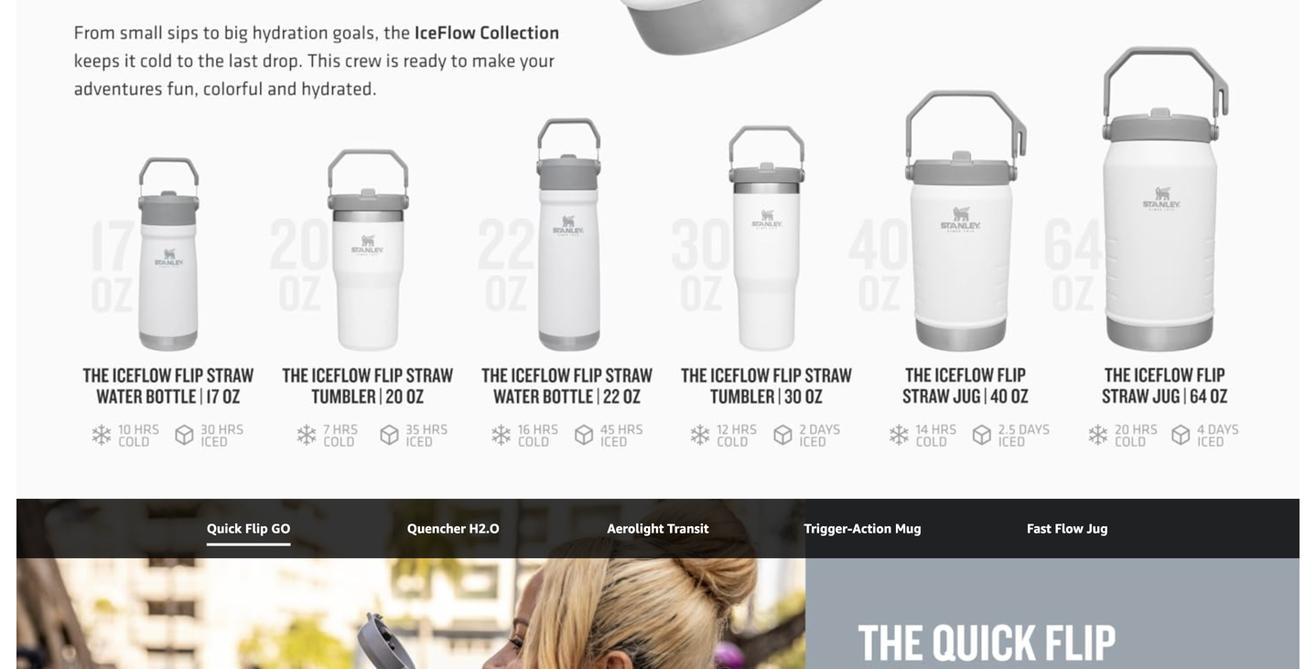 Task type: describe. For each thing, give the bounding box(es) containing it.
h2.o
[[469, 521, 500, 536]]

aerolight transit
[[608, 521, 709, 536]]

trigger-action mug
[[805, 521, 922, 536]]

jug
[[1088, 521, 1109, 536]]

quick
[[207, 521, 242, 536]]

aerolight
[[608, 521, 664, 536]]

flip
[[245, 521, 268, 536]]

mug
[[896, 521, 922, 536]]

quick flip go
[[207, 521, 291, 536]]

the quick flip go bottle image
[[16, 499, 1301, 669]]

quencher h2.o
[[407, 521, 500, 536]]

go
[[271, 521, 291, 536]]



Task type: vqa. For each thing, say whether or not it's contained in the screenshot.
the Aerolight
yes



Task type: locate. For each thing, give the bounding box(es) containing it.
fast flow jug
[[1028, 521, 1109, 536]]

flow
[[1055, 521, 1084, 536]]

trigger-
[[805, 521, 853, 536]]

fast
[[1028, 521, 1052, 536]]

quencher
[[407, 521, 466, 536]]

action
[[853, 521, 892, 536]]

transit
[[668, 521, 709, 536]]

iceflow size comparison image
[[16, 0, 1301, 499]]



